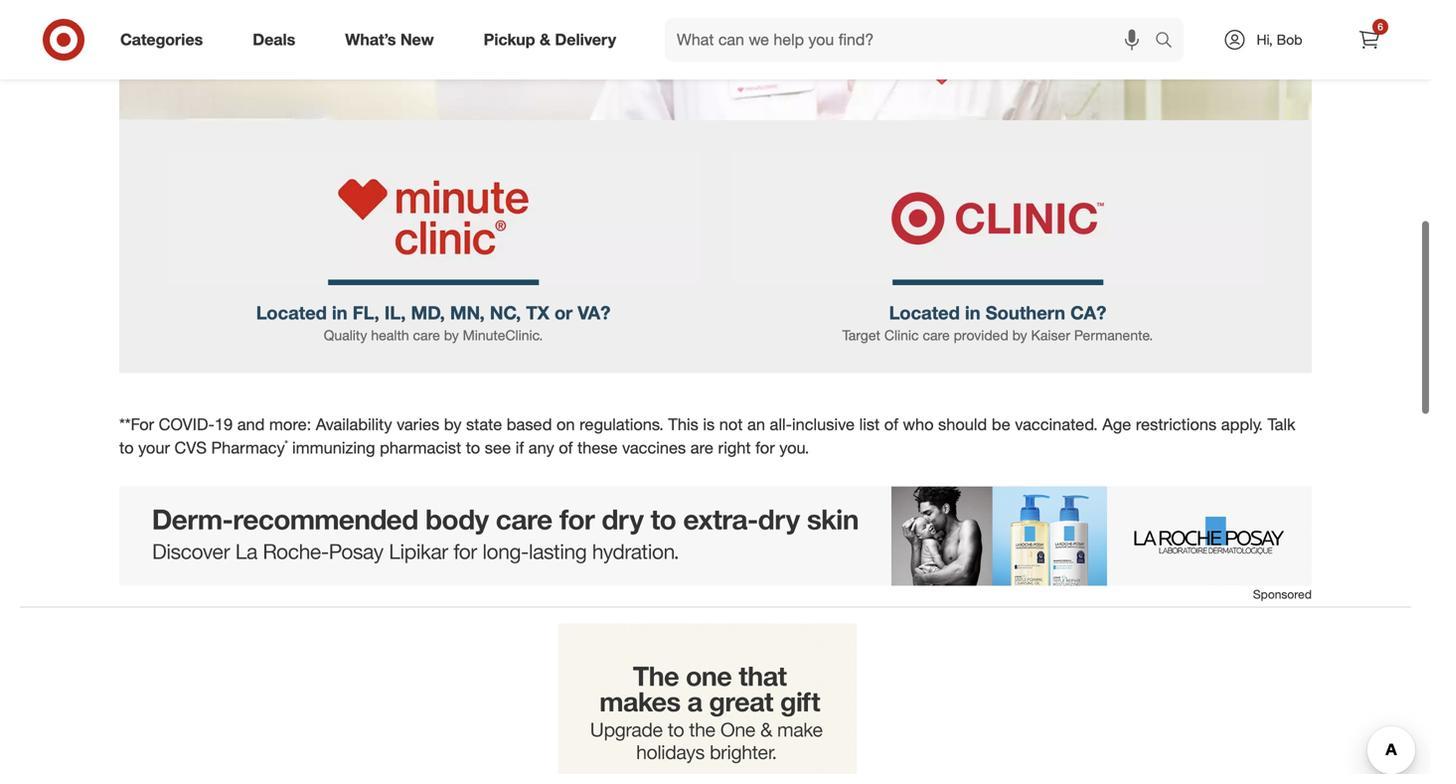 Task type: describe. For each thing, give the bounding box(es) containing it.
target clinic image
[[732, 152, 1265, 285]]

this
[[669, 415, 699, 435]]

bob
[[1277, 31, 1303, 48]]

what's new
[[345, 30, 434, 49]]

19
[[215, 415, 233, 435]]

il,
[[385, 302, 406, 324]]

1 vertical spatial advertisement region
[[559, 624, 857, 775]]

search
[[1146, 32, 1194, 51]]

fl,
[[353, 302, 380, 324]]

va?
[[578, 302, 611, 324]]

what's new link
[[328, 18, 459, 62]]

**for covid-19 and more: availability varies by state based on regulations. this is not an all‐inclusive list of who should be vaccinated. age restrictions apply. talk to your cvs pharmacy
[[119, 415, 1296, 458]]

hi, bob
[[1257, 31, 1303, 48]]

®
[[285, 439, 288, 451]]

be
[[992, 415, 1011, 435]]

search button
[[1146, 18, 1194, 66]]

0 horizontal spatial of
[[559, 438, 573, 458]]

located for located in fl, il, md, mn, nc, tx or va?
[[256, 302, 327, 324]]

® immunizing pharmacist to see if any of these vaccines are right for you.
[[285, 438, 810, 458]]

minuteclinic.
[[463, 327, 543, 344]]

located in fl, il, md, mn, nc, tx or va? quality health care by minuteclinic.
[[256, 302, 611, 344]]

&
[[540, 30, 551, 49]]

ca?
[[1071, 302, 1107, 324]]

6 link
[[1348, 18, 1392, 62]]

see
[[485, 438, 511, 458]]

hi,
[[1257, 31, 1273, 48]]

6
[[1378, 20, 1384, 33]]

to inside **for covid-19 and more: availability varies by state based on regulations. this is not an all‐inclusive list of who should be vaccinated. age restrictions apply. talk to your cvs pharmacy
[[119, 438, 134, 458]]

mn,
[[450, 302, 485, 324]]

categories link
[[103, 18, 228, 62]]

for
[[756, 438, 775, 458]]

tx
[[526, 302, 550, 324]]

restrictions
[[1136, 415, 1217, 435]]

an
[[748, 415, 766, 435]]

quality
[[324, 327, 367, 344]]

deals link
[[236, 18, 320, 62]]

nc,
[[490, 302, 521, 324]]

availability
[[316, 415, 392, 435]]

by inside **for covid-19 and more: availability varies by state based on regulations. this is not an all‐inclusive list of who should be vaccinated. age restrictions apply. talk to your cvs pharmacy
[[444, 415, 462, 435]]

2 to from the left
[[466, 438, 480, 458]]

pharmacy
[[211, 438, 285, 458]]

cvs
[[174, 438, 207, 458]]

of inside **for covid-19 and more: availability varies by state based on regulations. this is not an all‐inclusive list of who should be vaccinated. age restrictions apply. talk to your cvs pharmacy
[[885, 415, 899, 435]]

age
[[1103, 415, 1132, 435]]

list
[[860, 415, 880, 435]]

0 vertical spatial advertisement region
[[119, 487, 1313, 586]]

varies
[[397, 415, 440, 435]]

based
[[507, 415, 552, 435]]

if
[[516, 438, 524, 458]]

talk
[[1268, 415, 1296, 435]]

your
[[138, 438, 170, 458]]

regulations.
[[580, 415, 664, 435]]

**for
[[119, 415, 154, 435]]

any
[[529, 438, 555, 458]]

southern
[[986, 302, 1066, 324]]

deals
[[253, 30, 296, 49]]



Task type: vqa. For each thing, say whether or not it's contained in the screenshot.
No Artificial Sweeteners option
no



Task type: locate. For each thing, give the bounding box(es) containing it.
these
[[578, 438, 618, 458]]

0 horizontal spatial located
[[256, 302, 327, 324]]

vaccines
[[622, 438, 686, 458]]

by
[[444, 327, 459, 344], [1013, 327, 1028, 344], [444, 415, 462, 435]]

to down **for
[[119, 438, 134, 458]]

immunizing
[[292, 438, 375, 458]]

1 in from the left
[[332, 302, 348, 324]]

pickup & delivery link
[[467, 18, 641, 62]]

1 horizontal spatial located
[[890, 302, 960, 324]]

1 horizontal spatial of
[[885, 415, 899, 435]]

2 in from the left
[[965, 302, 981, 324]]

pharmacist
[[380, 438, 462, 458]]

located
[[256, 302, 327, 324], [890, 302, 960, 324]]

right
[[718, 438, 751, 458]]

all‐inclusive
[[770, 415, 855, 435]]

in up "quality"
[[332, 302, 348, 324]]

in for southern
[[965, 302, 981, 324]]

1 horizontal spatial in
[[965, 302, 981, 324]]

covid-
[[159, 415, 215, 435]]

what's
[[345, 30, 396, 49]]

pickup & delivery
[[484, 30, 617, 49]]

1 located from the left
[[256, 302, 327, 324]]

located inside located in southern ca? target clinic care provided by kaiser permanente.
[[890, 302, 960, 324]]

on
[[557, 415, 575, 435]]

of
[[885, 415, 899, 435], [559, 438, 573, 458]]

care right 'clinic'
[[923, 327, 950, 344]]

sponsored
[[1254, 587, 1313, 602]]

care inside located in fl, il, md, mn, nc, tx or va? quality health care by minuteclinic.
[[413, 327, 440, 344]]

care down md,
[[413, 327, 440, 344]]

permanente.
[[1075, 327, 1154, 344]]

to left see
[[466, 438, 480, 458]]

of down on
[[559, 438, 573, 458]]

by left state
[[444, 415, 462, 435]]

in inside located in southern ca? target clinic care provided by kaiser permanente.
[[965, 302, 981, 324]]

more:
[[269, 415, 311, 435]]

to
[[119, 438, 134, 458], [466, 438, 480, 458]]

vaccinated.
[[1016, 415, 1098, 435]]

in up provided
[[965, 302, 981, 324]]

located up "quality"
[[256, 302, 327, 324]]

by inside located in fl, il, md, mn, nc, tx or va? quality health care by minuteclinic.
[[444, 327, 459, 344]]

apply.
[[1222, 415, 1264, 435]]

of right list
[[885, 415, 899, 435]]

state
[[466, 415, 502, 435]]

in for fl,
[[332, 302, 348, 324]]

kaiser
[[1032, 327, 1071, 344]]

1 care from the left
[[413, 327, 440, 344]]

new
[[401, 30, 434, 49]]

located in southern ca? target clinic care provided by kaiser permanente.
[[843, 302, 1154, 344]]

care inside located in southern ca? target clinic care provided by kaiser permanente.
[[923, 327, 950, 344]]

advertisement region
[[119, 487, 1313, 586], [559, 624, 857, 775]]

are
[[691, 438, 714, 458]]

0 horizontal spatial care
[[413, 327, 440, 344]]

0 horizontal spatial in
[[332, 302, 348, 324]]

should
[[939, 415, 988, 435]]

0 vertical spatial of
[[885, 415, 899, 435]]

care
[[413, 327, 440, 344], [923, 327, 950, 344]]

who
[[903, 415, 934, 435]]

categories
[[120, 30, 203, 49]]

is
[[703, 415, 715, 435]]

md,
[[411, 302, 445, 324]]

located inside located in fl, il, md, mn, nc, tx or va? quality health care by minuteclinic.
[[256, 302, 327, 324]]

in
[[332, 302, 348, 324], [965, 302, 981, 324]]

located up 'clinic'
[[890, 302, 960, 324]]

and
[[237, 415, 265, 435]]

by down southern
[[1013, 327, 1028, 344]]

pickup
[[484, 30, 536, 49]]

clinic
[[885, 327, 919, 344]]

2 located from the left
[[890, 302, 960, 324]]

minute clinic image
[[167, 152, 700, 285]]

you.
[[780, 438, 810, 458]]

located for located in southern ca?
[[890, 302, 960, 324]]

0 horizontal spatial to
[[119, 438, 134, 458]]

in inside located in fl, il, md, mn, nc, tx or va? quality health care by minuteclinic.
[[332, 302, 348, 324]]

1 horizontal spatial care
[[923, 327, 950, 344]]

1 horizontal spatial to
[[466, 438, 480, 458]]

not
[[720, 415, 743, 435]]

health
[[371, 327, 409, 344]]

2 care from the left
[[923, 327, 950, 344]]

1 vertical spatial of
[[559, 438, 573, 458]]

What can we help you find? suggestions appear below search field
[[665, 18, 1160, 62]]

target
[[843, 327, 881, 344]]

or
[[555, 302, 573, 324]]

delivery
[[555, 30, 617, 49]]

by inside located in southern ca? target clinic care provided by kaiser permanente.
[[1013, 327, 1028, 344]]

by down mn,
[[444, 327, 459, 344]]

provided
[[954, 327, 1009, 344]]

1 to from the left
[[119, 438, 134, 458]]



